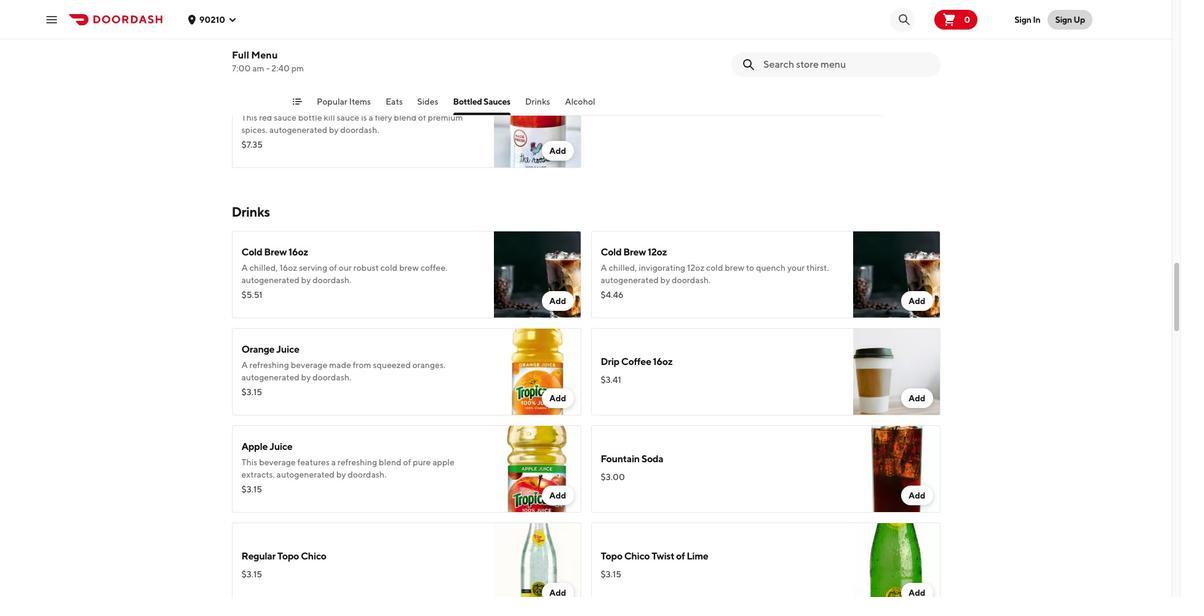Task type: vqa. For each thing, say whether or not it's contained in the screenshot.
the bottommost Must
yes



Task type: describe. For each thing, give the bounding box(es) containing it.
$3.15 right 'view'
[[601, 569, 622, 579]]

2 sauce from the left
[[337, 113, 360, 122]]

menu for full
[[251, 49, 278, 61]]

topo chico twist of lime image
[[853, 523, 941, 597]]

will
[[727, 28, 740, 38]]

thirst.
[[807, 263, 829, 273]]

in
[[1034, 14, 1041, 24]]

doordash. inside 'orange juice a refreshing beverage made from squeezed oranges. autogenerated by doordash. $3.15'
[[313, 372, 352, 382]]

selecting
[[608, 15, 644, 25]]

add for apple juice
[[550, 491, 567, 500]]

if
[[601, 15, 607, 25]]

coffee
[[622, 356, 652, 367]]

- inside full menu 7:00 am - 2:40 pm
[[266, 63, 270, 73]]

drip coffee 16oz image
[[853, 328, 941, 415]]

blend inside 'apple juice this beverage features a refreshing blend of pure apple extracts. autogenerated by doordash. $3.15'
[[379, 457, 402, 467]]

extracts.
[[242, 470, 275, 479]]

popular
[[317, 97, 347, 106]]

2 topo from the left
[[601, 550, 623, 562]]

regular topo chico image
[[494, 523, 581, 597]]

1 sauce from the left
[[274, 113, 297, 122]]

sign for sign up
[[1056, 14, 1073, 24]]

1 topo from the left
[[277, 550, 299, 562]]

stay
[[622, 28, 638, 38]]

drip
[[601, 356, 620, 367]]

red
[[259, 113, 272, 122]]

up
[[1074, 14, 1086, 24]]

a inside red sauce bottle (kill sauce) this red sauce bottle kill sauce is a fiery blend of premium spices. autogenerated by doordash. $7.35
[[369, 113, 373, 122]]

bottle
[[289, 96, 317, 108]]

features
[[298, 457, 330, 467]]

this inside red sauce bottle (kill sauce) this red sauce bottle kill sauce is a fiery blend of premium spices. autogenerated by doordash. $7.35
[[242, 113, 257, 122]]

alcohol button
[[565, 95, 596, 115]]

apple juice this beverage features a refreshing blend of pure apple extracts. autogenerated by doordash. $3.15
[[242, 441, 455, 494]]

for
[[790, 28, 801, 38]]

sauce
[[261, 96, 288, 108]]

pure
[[413, 457, 431, 467]]

autogenerated inside 'apple juice this beverage features a refreshing blend of pure apple extracts. autogenerated by doordash. $3.15'
[[277, 470, 335, 479]]

a for cold brew 16oz
[[242, 263, 248, 273]]

sign for sign in
[[1015, 14, 1032, 24]]

sign up
[[1056, 14, 1086, 24]]

sign in
[[1015, 14, 1041, 24]]

contact
[[742, 28, 772, 38]]

blend inside red sauce bottle (kill sauce) this red sauce bottle kill sauce is a fiery blend of premium spices. autogenerated by doordash. $7.35
[[394, 113, 417, 122]]

drinks button
[[525, 95, 551, 115]]

autogenerated inside cold brew 12oz a chilled, invigorating 12oz cold brew to quench your thirst. autogenerated by doordash. $4.46
[[601, 275, 659, 285]]

topo chico twist of lime
[[601, 550, 709, 562]]

doordash. inside cold brew 16oz a chilled, 16oz serving of our robust cold brew coffee. autogenerated by doordash. $5.51
[[313, 275, 352, 285]]

0 horizontal spatial drinks
[[232, 204, 270, 220]]

0 vertical spatial drinks
[[525, 97, 551, 106]]

90210 button
[[187, 14, 238, 24]]

day
[[755, 15, 769, 25]]

beverage inside 'apple juice this beverage features a refreshing blend of pure apple extracts. autogenerated by doordash. $3.15'
[[259, 457, 296, 467]]

as
[[771, 15, 779, 25]]

brew for 12oz
[[624, 246, 646, 258]]

0 vertical spatial you
[[686, 15, 701, 25]]

apple
[[433, 457, 455, 467]]

twist
[[652, 550, 675, 562]]

view menu
[[574, 571, 625, 583]]

- inside 'if selecting shipping - you must select 2 day as the product must stay refrigerated. if not, we will contact you for the cost difference'
[[681, 15, 685, 25]]

add button for red sauce bottle (kill sauce)
[[542, 141, 574, 161]]

view
[[574, 571, 597, 583]]

this inside 'apple juice this beverage features a refreshing blend of pure apple extracts. autogenerated by doordash. $3.15'
[[242, 457, 257, 467]]

view menu button
[[549, 565, 633, 590]]

quench
[[756, 263, 786, 273]]

cold inside cold brew 12oz a chilled, invigorating 12oz cold brew to quench your thirst. autogenerated by doordash. $4.46
[[707, 263, 724, 273]]

cold for cold brew 12oz
[[601, 246, 622, 258]]

lime
[[687, 550, 709, 562]]

fountain soda
[[601, 453, 664, 465]]

sides
[[418, 97, 439, 106]]

$7.35
[[242, 140, 263, 150]]

autogenerated inside 'orange juice a refreshing beverage made from squeezed oranges. autogenerated by doordash. $3.15'
[[242, 372, 300, 382]]

sauce)
[[337, 96, 367, 108]]

drip coffee 16oz
[[601, 356, 673, 367]]

cold inside cold brew 16oz a chilled, 16oz serving of our robust cold brew coffee. autogenerated by doordash. $5.51
[[381, 263, 398, 273]]

by inside 'apple juice this beverage features a refreshing blend of pure apple extracts. autogenerated by doordash. $3.15'
[[336, 470, 346, 479]]

add button for orange juice
[[542, 388, 574, 408]]

sauces
[[484, 97, 511, 106]]

autogenerated inside red sauce bottle (kill sauce) this red sauce bottle kill sauce is a fiery blend of premium spices. autogenerated by doordash. $7.35
[[269, 125, 327, 135]]

of inside cold brew 16oz a chilled, 16oz serving of our robust cold brew coffee. autogenerated by doordash. $5.51
[[329, 263, 337, 273]]

0 vertical spatial 12oz
[[648, 246, 667, 258]]

bottled sauces
[[453, 97, 511, 106]]

chilled, for cold brew 16oz
[[250, 263, 278, 273]]

2:40
[[271, 63, 290, 73]]

cold for cold brew 16oz
[[242, 246, 263, 258]]

fountain soda image
[[853, 425, 941, 513]]

eats button
[[386, 95, 403, 115]]

full
[[232, 49, 249, 61]]

refreshing inside 'orange juice a refreshing beverage made from squeezed oranges. autogenerated by doordash. $3.15'
[[250, 360, 289, 370]]

difference
[[601, 40, 641, 50]]

premium
[[428, 113, 463, 122]]

refreshing inside 'apple juice this beverage features a refreshing blend of pure apple extracts. autogenerated by doordash. $3.15'
[[338, 457, 377, 467]]

apple juice image
[[494, 425, 581, 513]]

doordash. inside 'apple juice this beverage features a refreshing blend of pure apple extracts. autogenerated by doordash. $3.15'
[[348, 470, 387, 479]]

add for drip coffee 16oz
[[909, 393, 926, 403]]

to
[[747, 263, 755, 273]]

soda
[[642, 453, 664, 465]]

add button for cold brew 16oz
[[542, 291, 574, 311]]

select
[[724, 15, 747, 25]]

pm
[[291, 63, 304, 73]]

of left lime
[[676, 550, 685, 562]]

squeezed
[[373, 360, 411, 370]]

red sauce bottle (kill sauce) image
[[494, 81, 581, 168]]

cost
[[817, 28, 834, 38]]

am
[[252, 63, 264, 73]]

a inside 'orange juice a refreshing beverage made from squeezed oranges. autogenerated by doordash. $3.15'
[[242, 360, 248, 370]]

$3.15 down regular
[[242, 569, 262, 579]]

if selecting shipping - you must select 2 day as the product must stay refrigerated. if not, we will contact you for the cost difference
[[601, 15, 834, 50]]

$3.15 inside 'apple juice this beverage features a refreshing blend of pure apple extracts. autogenerated by doordash. $3.15'
[[242, 484, 262, 494]]

kill
[[324, 113, 335, 122]]



Task type: locate. For each thing, give the bounding box(es) containing it.
0 horizontal spatial must
[[601, 28, 621, 38]]

0 horizontal spatial 12oz
[[648, 246, 667, 258]]

1 horizontal spatial you
[[774, 28, 788, 38]]

1 cold from the left
[[381, 263, 398, 273]]

open menu image
[[44, 12, 59, 27]]

juice for apple juice
[[270, 441, 293, 452]]

sides button
[[418, 95, 439, 115]]

fiery
[[375, 113, 392, 122]]

$3.00
[[601, 472, 625, 482]]

1 horizontal spatial drinks
[[525, 97, 551, 106]]

0 horizontal spatial menu
[[251, 49, 278, 61]]

0 vertical spatial menu
[[251, 49, 278, 61]]

autogenerated down bottle
[[269, 125, 327, 135]]

refreshing down orange
[[250, 360, 289, 370]]

1 chico from the left
[[301, 550, 327, 562]]

1 vertical spatial the
[[803, 28, 816, 38]]

$3.15 down orange
[[242, 387, 262, 397]]

0 horizontal spatial chico
[[301, 550, 327, 562]]

refreshing right features
[[338, 457, 377, 467]]

1 horizontal spatial brew
[[725, 263, 745, 273]]

1 horizontal spatial a
[[369, 113, 373, 122]]

add for red sauce bottle (kill sauce)
[[550, 146, 567, 156]]

of
[[418, 113, 426, 122], [329, 263, 337, 273], [403, 457, 411, 467], [676, 550, 685, 562]]

menu inside full menu 7:00 am - 2:40 pm
[[251, 49, 278, 61]]

the right as
[[781, 15, 794, 25]]

0 vertical spatial 16oz
[[289, 246, 308, 258]]

brew inside cold brew 12oz a chilled, invigorating 12oz cold brew to quench your thirst. autogenerated by doordash. $4.46
[[725, 263, 745, 273]]

1 horizontal spatial 12oz
[[687, 263, 705, 273]]

add button for apple juice
[[542, 486, 574, 505]]

1 vertical spatial drinks
[[232, 204, 270, 220]]

show menu categories image
[[292, 97, 302, 106]]

menu inside view menu button
[[599, 571, 625, 583]]

red sauce bottle (kill sauce) this red sauce bottle kill sauce is a fiery blend of premium spices. autogenerated by doordash. $7.35
[[242, 96, 463, 150]]

0 horizontal spatial sign
[[1015, 14, 1032, 24]]

a inside 'apple juice this beverage features a refreshing blend of pure apple extracts. autogenerated by doordash. $3.15'
[[331, 457, 336, 467]]

bottled
[[453, 97, 482, 106]]

this up extracts.
[[242, 457, 257, 467]]

1 horizontal spatial chico
[[625, 550, 650, 562]]

you down as
[[774, 28, 788, 38]]

2 brew from the left
[[624, 246, 646, 258]]

0 vertical spatial a
[[369, 113, 373, 122]]

regular
[[242, 550, 276, 562]]

blend
[[394, 113, 417, 122], [379, 457, 402, 467]]

we
[[714, 28, 725, 38]]

juice right orange
[[276, 343, 299, 355]]

brew inside cold brew 12oz a chilled, invigorating 12oz cold brew to quench your thirst. autogenerated by doordash. $4.46
[[624, 246, 646, 258]]

0 vertical spatial this
[[242, 113, 257, 122]]

you
[[686, 15, 701, 25], [774, 28, 788, 38]]

our
[[339, 263, 352, 273]]

a inside cold brew 16oz a chilled, 16oz serving of our robust cold brew coffee. autogenerated by doordash. $5.51
[[242, 263, 248, 273]]

1 brew from the left
[[264, 246, 287, 258]]

sauce
[[274, 113, 297, 122], [337, 113, 360, 122]]

product
[[796, 15, 827, 25]]

0 horizontal spatial cold
[[381, 263, 398, 273]]

doordash.
[[341, 125, 379, 135], [313, 275, 352, 285], [672, 275, 711, 285], [313, 372, 352, 382], [348, 470, 387, 479]]

a up $4.46
[[601, 263, 607, 273]]

0 horizontal spatial sauce
[[274, 113, 297, 122]]

1 vertical spatial refreshing
[[338, 457, 377, 467]]

robust
[[354, 263, 379, 273]]

not,
[[697, 28, 712, 38]]

1 horizontal spatial sign
[[1056, 14, 1073, 24]]

fountain
[[601, 453, 640, 465]]

16oz left serving
[[280, 263, 297, 273]]

autogenerated down orange
[[242, 372, 300, 382]]

0 horizontal spatial topo
[[277, 550, 299, 562]]

green sauce bottle image
[[494, 0, 581, 71]]

0 horizontal spatial refreshing
[[250, 360, 289, 370]]

16oz
[[289, 246, 308, 258], [280, 263, 297, 273], [653, 356, 673, 367]]

12oz up invigorating
[[648, 246, 667, 258]]

1 vertical spatial juice
[[270, 441, 293, 452]]

1 horizontal spatial menu
[[599, 571, 625, 583]]

add button for drip coffee 16oz
[[902, 388, 933, 408]]

16oz for cold
[[289, 246, 308, 258]]

1 horizontal spatial brew
[[624, 246, 646, 258]]

add button for fountain soda
[[902, 486, 933, 505]]

chilled, inside cold brew 16oz a chilled, 16oz serving of our robust cold brew coffee. autogenerated by doordash. $5.51
[[250, 263, 278, 273]]

a down orange
[[242, 360, 248, 370]]

menu up am
[[251, 49, 278, 61]]

by inside 'orange juice a refreshing beverage made from squeezed oranges. autogenerated by doordash. $3.15'
[[301, 372, 311, 382]]

popular items
[[317, 97, 371, 106]]

brew inside cold brew 16oz a chilled, 16oz serving of our robust cold brew coffee. autogenerated by doordash. $5.51
[[264, 246, 287, 258]]

topo right regular
[[277, 550, 299, 562]]

you up if at the right
[[686, 15, 701, 25]]

add for cold brew 12oz
[[909, 296, 926, 306]]

a inside cold brew 12oz a chilled, invigorating 12oz cold brew to quench your thirst. autogenerated by doordash. $4.46
[[601, 263, 607, 273]]

autogenerated
[[269, 125, 327, 135], [242, 275, 300, 285], [601, 275, 659, 285], [242, 372, 300, 382], [277, 470, 335, 479]]

beverage
[[291, 360, 328, 370], [259, 457, 296, 467]]

1 cold from the left
[[242, 246, 263, 258]]

$3.15
[[242, 387, 262, 397], [242, 484, 262, 494], [242, 569, 262, 579], [601, 569, 622, 579]]

spices.
[[242, 125, 268, 135]]

refreshing
[[250, 360, 289, 370], [338, 457, 377, 467]]

cold inside cold brew 12oz a chilled, invigorating 12oz cold brew to quench your thirst. autogenerated by doordash. $4.46
[[601, 246, 622, 258]]

chilled, for cold brew 12oz
[[609, 263, 637, 273]]

juice
[[276, 343, 299, 355], [270, 441, 293, 452]]

sign inside "link"
[[1056, 14, 1073, 24]]

add button
[[902, 44, 933, 63], [542, 141, 574, 161], [542, 291, 574, 311], [902, 291, 933, 311], [542, 388, 574, 408], [902, 388, 933, 408], [542, 486, 574, 505], [902, 486, 933, 505]]

0
[[965, 14, 971, 24]]

of down sides
[[418, 113, 426, 122]]

1 horizontal spatial the
[[803, 28, 816, 38]]

topo up "view menu"
[[601, 550, 623, 562]]

add button for cold brew 12oz
[[902, 291, 933, 311]]

oranges.
[[413, 360, 446, 370]]

orange juice image
[[494, 328, 581, 415]]

of inside 'apple juice this beverage features a refreshing blend of pure apple extracts. autogenerated by doordash. $3.15'
[[403, 457, 411, 467]]

full menu 7:00 am - 2:40 pm
[[232, 49, 304, 73]]

drinks
[[525, 97, 551, 106], [232, 204, 270, 220]]

autogenerated inside cold brew 16oz a chilled, 16oz serving of our robust cold brew coffee. autogenerated by doordash. $5.51
[[242, 275, 300, 285]]

apple
[[242, 441, 268, 452]]

blend left pure
[[379, 457, 402, 467]]

orange
[[242, 343, 275, 355]]

from
[[353, 360, 371, 370]]

0 horizontal spatial -
[[266, 63, 270, 73]]

made
[[329, 360, 351, 370]]

chilled,
[[250, 263, 278, 273], [609, 263, 637, 273]]

shipping
[[646, 15, 679, 25]]

red
[[242, 96, 259, 108]]

2 this from the top
[[242, 457, 257, 467]]

$3.15 inside 'orange juice a refreshing beverage made from squeezed oranges. autogenerated by doordash. $3.15'
[[242, 387, 262, 397]]

1 vertical spatial 12oz
[[687, 263, 705, 273]]

refrigerated.
[[640, 28, 688, 38]]

autogenerated up $4.46
[[601, 275, 659, 285]]

2 chico from the left
[[625, 550, 650, 562]]

0 vertical spatial beverage
[[291, 360, 328, 370]]

2 brew from the left
[[725, 263, 745, 273]]

a
[[242, 263, 248, 273], [601, 263, 607, 273], [242, 360, 248, 370]]

sign
[[1015, 14, 1032, 24], [1056, 14, 1073, 24]]

cold up $4.46
[[601, 246, 622, 258]]

blend down eats
[[394, 113, 417, 122]]

chico right regular
[[301, 550, 327, 562]]

sign up link
[[1048, 10, 1093, 29]]

orange juice a refreshing beverage made from squeezed oranges. autogenerated by doordash. $3.15
[[242, 343, 446, 397]]

1 vertical spatial this
[[242, 457, 257, 467]]

1 horizontal spatial topo
[[601, 550, 623, 562]]

1 vertical spatial must
[[601, 28, 621, 38]]

menu for view
[[599, 571, 625, 583]]

juice for orange juice
[[276, 343, 299, 355]]

add for orange juice
[[550, 393, 567, 403]]

a right is
[[369, 113, 373, 122]]

$3.41
[[601, 375, 622, 385]]

0 vertical spatial the
[[781, 15, 794, 25]]

$6.83
[[242, 30, 264, 40]]

topo
[[277, 550, 299, 562], [601, 550, 623, 562]]

2 chilled, from the left
[[609, 263, 637, 273]]

cold inside cold brew 16oz a chilled, 16oz serving of our robust cold brew coffee. autogenerated by doordash. $5.51
[[242, 246, 263, 258]]

1 horizontal spatial cold
[[601, 246, 622, 258]]

sign in link
[[1008, 7, 1048, 32]]

brew left to
[[725, 263, 745, 273]]

0 horizontal spatial chilled,
[[250, 263, 278, 273]]

1 sign from the left
[[1015, 14, 1032, 24]]

salsa jar image
[[853, 0, 941, 71]]

add for fountain soda
[[909, 491, 926, 500]]

by inside red sauce bottle (kill sauce) this red sauce bottle kill sauce is a fiery blend of premium spices. autogenerated by doordash. $7.35
[[329, 125, 339, 135]]

this up spices.
[[242, 113, 257, 122]]

16oz up serving
[[289, 246, 308, 258]]

a up $5.51
[[242, 263, 248, 273]]

items
[[349, 97, 371, 106]]

0 horizontal spatial brew
[[264, 246, 287, 258]]

16oz right coffee
[[653, 356, 673, 367]]

0 horizontal spatial brew
[[399, 263, 419, 273]]

12oz right invigorating
[[687, 263, 705, 273]]

by
[[329, 125, 339, 135], [301, 275, 311, 285], [661, 275, 670, 285], [301, 372, 311, 382], [336, 470, 346, 479]]

90210
[[199, 14, 225, 24]]

0 vertical spatial blend
[[394, 113, 417, 122]]

your
[[788, 263, 805, 273]]

by inside cold brew 16oz a chilled, 16oz serving of our robust cold brew coffee. autogenerated by doordash. $5.51
[[301, 275, 311, 285]]

$3.15 down extracts.
[[242, 484, 262, 494]]

2 vertical spatial 16oz
[[653, 356, 673, 367]]

1 this from the top
[[242, 113, 257, 122]]

the down product
[[803, 28, 816, 38]]

1 vertical spatial beverage
[[259, 457, 296, 467]]

(kill
[[318, 96, 336, 108]]

1 chilled, from the left
[[250, 263, 278, 273]]

chilled, up $5.51
[[250, 263, 278, 273]]

0 horizontal spatial a
[[331, 457, 336, 467]]

1 horizontal spatial must
[[702, 15, 722, 25]]

- right am
[[266, 63, 270, 73]]

cold brew 16oz a chilled, 16oz serving of our robust cold brew coffee. autogenerated by doordash. $5.51
[[242, 246, 448, 300]]

0 vertical spatial juice
[[276, 343, 299, 355]]

1 horizontal spatial chilled,
[[609, 263, 637, 273]]

regular topo chico
[[242, 550, 327, 562]]

- right shipping
[[681, 15, 685, 25]]

1 vertical spatial menu
[[599, 571, 625, 583]]

popular items button
[[317, 95, 371, 115]]

chilled, up $4.46
[[609, 263, 637, 273]]

0 vertical spatial must
[[702, 15, 722, 25]]

juice inside 'apple juice this beverage features a refreshing blend of pure apple extracts. autogenerated by doordash. $3.15'
[[270, 441, 293, 452]]

doordash. inside cold brew 12oz a chilled, invigorating 12oz cold brew to quench your thirst. autogenerated by doordash. $4.46
[[672, 275, 711, 285]]

1 vertical spatial a
[[331, 457, 336, 467]]

must up we
[[702, 15, 722, 25]]

brew left coffee.
[[399, 263, 419, 273]]

1 vertical spatial -
[[266, 63, 270, 73]]

7:00
[[232, 63, 250, 73]]

sauce down sauce
[[274, 113, 297, 122]]

must down if
[[601, 28, 621, 38]]

invigorating
[[639, 263, 686, 273]]

1 vertical spatial you
[[774, 28, 788, 38]]

sign left up
[[1056, 14, 1073, 24]]

1 horizontal spatial cold
[[707, 263, 724, 273]]

-
[[681, 15, 685, 25], [266, 63, 270, 73]]

menu right 'view'
[[599, 571, 625, 583]]

juice right "apple"
[[270, 441, 293, 452]]

of left our
[[329, 263, 337, 273]]

2 sign from the left
[[1056, 14, 1073, 24]]

1 vertical spatial 16oz
[[280, 263, 297, 273]]

of inside red sauce bottle (kill sauce) this red sauce bottle kill sauce is a fiery blend of premium spices. autogenerated by doordash. $7.35
[[418, 113, 426, 122]]

doordash. inside red sauce bottle (kill sauce) this red sauce bottle kill sauce is a fiery blend of premium spices. autogenerated by doordash. $7.35
[[341, 125, 379, 135]]

by inside cold brew 12oz a chilled, invigorating 12oz cold brew to quench your thirst. autogenerated by doordash. $4.46
[[661, 275, 670, 285]]

1 horizontal spatial -
[[681, 15, 685, 25]]

1 vertical spatial blend
[[379, 457, 402, 467]]

1 horizontal spatial sauce
[[337, 113, 360, 122]]

alcohol
[[565, 97, 596, 106]]

the
[[781, 15, 794, 25], [803, 28, 816, 38]]

if
[[690, 28, 695, 38]]

cold up $5.51
[[242, 246, 263, 258]]

0 button
[[935, 10, 978, 29]]

juice inside 'orange juice a refreshing beverage made from squeezed oranges. autogenerated by doordash. $3.15'
[[276, 343, 299, 355]]

brew
[[264, 246, 287, 258], [624, 246, 646, 258]]

brew for 16oz
[[264, 246, 287, 258]]

bottle
[[298, 113, 322, 122]]

cold brew 16oz image
[[494, 231, 581, 318]]

autogenerated up $5.51
[[242, 275, 300, 285]]

chico
[[301, 550, 327, 562], [625, 550, 650, 562]]

beverage inside 'orange juice a refreshing beverage made from squeezed oranges. autogenerated by doordash. $3.15'
[[291, 360, 328, 370]]

16oz for drip
[[653, 356, 673, 367]]

0 horizontal spatial the
[[781, 15, 794, 25]]

coffee.
[[421, 263, 448, 273]]

a for cold brew 12oz
[[601, 263, 607, 273]]

cold brew 12oz image
[[853, 231, 941, 318]]

chilled, inside cold brew 12oz a chilled, invigorating 12oz cold brew to quench your thirst. autogenerated by doordash. $4.46
[[609, 263, 637, 273]]

of left pure
[[403, 457, 411, 467]]

add for cold brew 16oz
[[550, 296, 567, 306]]

0 horizontal spatial cold
[[242, 246, 263, 258]]

cold left to
[[707, 263, 724, 273]]

0 vertical spatial -
[[681, 15, 685, 25]]

1 brew from the left
[[399, 263, 419, 273]]

1 horizontal spatial refreshing
[[338, 457, 377, 467]]

sauce left is
[[337, 113, 360, 122]]

beverage left 'made'
[[291, 360, 328, 370]]

sign left in
[[1015, 14, 1032, 24]]

2 cold from the left
[[601, 246, 622, 258]]

$4.46
[[601, 290, 624, 300]]

0 vertical spatial refreshing
[[250, 360, 289, 370]]

cold right 'robust'
[[381, 263, 398, 273]]

autogenerated down features
[[277, 470, 335, 479]]

2 cold from the left
[[707, 263, 724, 273]]

beverage up extracts.
[[259, 457, 296, 467]]

2
[[749, 15, 754, 25]]

cold brew 12oz a chilled, invigorating 12oz cold brew to quench your thirst. autogenerated by doordash. $4.46
[[601, 246, 829, 300]]

chico left twist
[[625, 550, 650, 562]]

0 horizontal spatial you
[[686, 15, 701, 25]]

brew inside cold brew 16oz a chilled, 16oz serving of our robust cold brew coffee. autogenerated by doordash. $5.51
[[399, 263, 419, 273]]

Item Search search field
[[764, 58, 931, 71]]

eats
[[386, 97, 403, 106]]

a right features
[[331, 457, 336, 467]]

$5.51
[[242, 290, 263, 300]]



